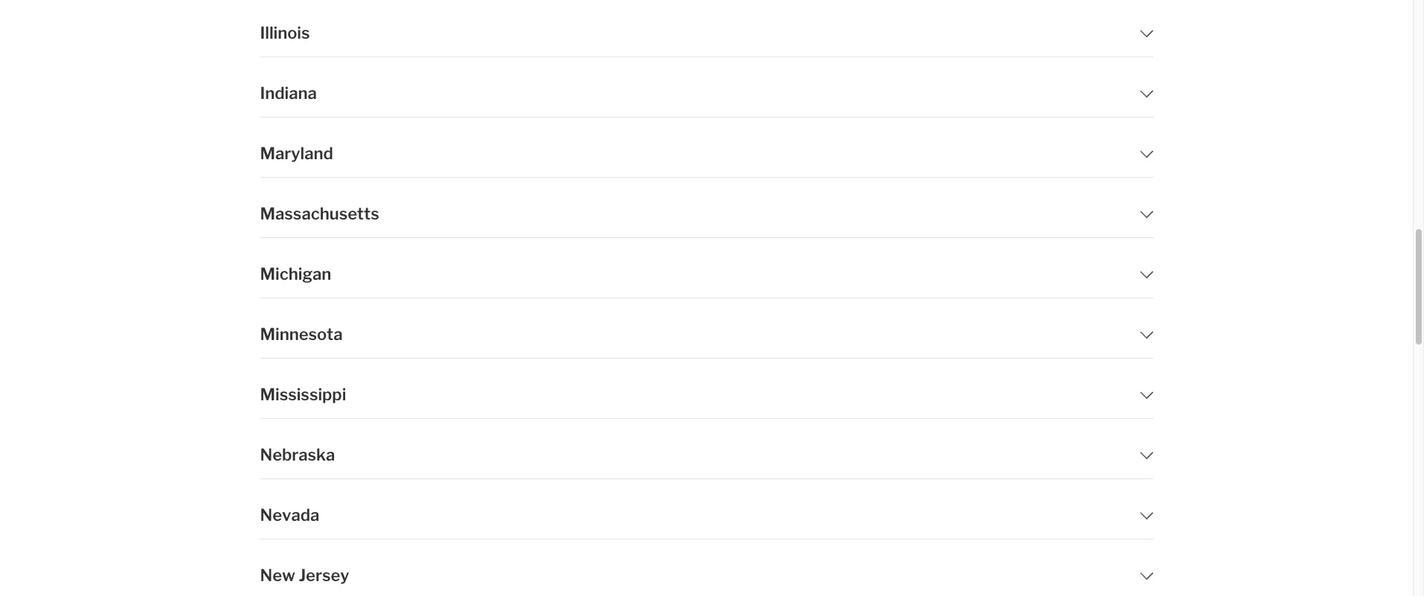 Task type: vqa. For each thing, say whether or not it's contained in the screenshot.
must
no



Task type: describe. For each thing, give the bounding box(es) containing it.
massachusetts
[[260, 204, 379, 223]]

michigan
[[260, 264, 332, 284]]

mississippi
[[260, 385, 346, 404]]

minnesota
[[260, 325, 343, 344]]

indiana
[[260, 83, 317, 103]]



Task type: locate. For each thing, give the bounding box(es) containing it.
nebraska
[[260, 445, 335, 464]]

maryland
[[260, 144, 333, 163]]

new jersey
[[260, 566, 350, 585]]

illinois
[[260, 23, 310, 42]]

nevada
[[260, 505, 320, 525]]

jersey
[[299, 566, 350, 585]]

new
[[260, 566, 295, 585]]



